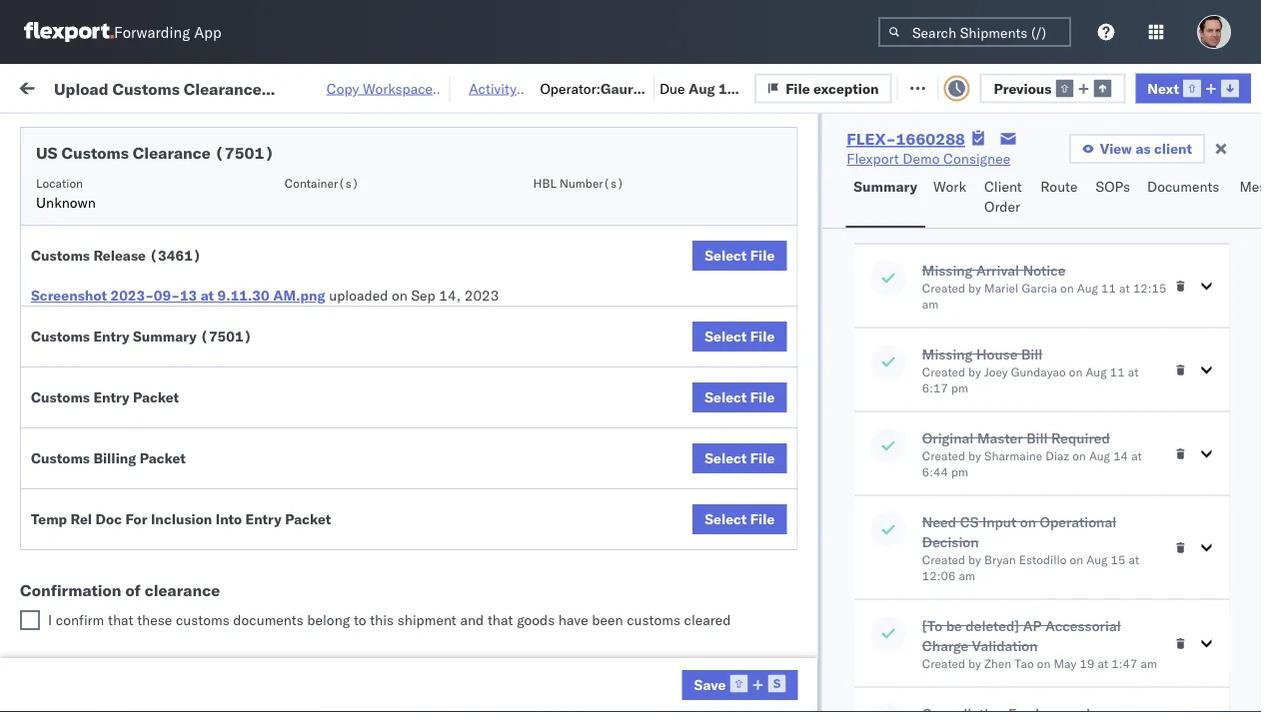 Task type: locate. For each thing, give the bounding box(es) containing it.
created down charge
[[922, 657, 965, 672]]

0 vertical spatial to
[[521, 77, 535, 94]]

created up the 6:17
[[922, 365, 965, 380]]

(7501) for customs entry summary (7501)
[[200, 328, 252, 345]]

entry right into
[[245, 511, 282, 528]]

2 vertical spatial packet
[[285, 511, 331, 528]]

id
[[884, 163, 896, 178]]

[to be deleted] ap accessorial charge validation created by zhen tao on may 19 at 1:47 am
[[922, 618, 1157, 672]]

select file for customs billing packet
[[705, 450, 775, 467]]

number(s)
[[560, 175, 624, 190]]

missing up the 6:17
[[922, 346, 972, 363]]

work down "flexport demo consignee" link
[[934, 178, 966, 195]]

4 created from the top
[[922, 553, 965, 568]]

at up 14
[[1128, 365, 1138, 380]]

customs entry summary (7501)
[[31, 328, 252, 345]]

client
[[529, 163, 561, 178], [984, 178, 1022, 195]]

0 vertical spatial 11
[[1101, 281, 1116, 296]]

11 for missing house bill
[[1110, 365, 1125, 380]]

1 vertical spatial summary
[[133, 328, 197, 345]]

select file button for customs release (3461)
[[693, 241, 787, 271]]

file for temp rel doc for inclusion into entry packet
[[750, 511, 775, 528]]

11 up required
[[1110, 365, 1125, 380]]

am up the 6:17
[[922, 297, 938, 312]]

route
[[1041, 178, 1078, 195]]

0 vertical spatial (7501)
[[215, 143, 274, 163]]

pm right the 6:17
[[951, 381, 968, 396]]

aug inside 'missing arrival notice created by mariel garcia on aug 11 at 12:15 am'
[[1077, 281, 1098, 296]]

client
[[1154, 140, 1192, 157]]

5 select from the top
[[705, 511, 747, 528]]

: up us customs clearance (7501)
[[143, 124, 147, 139]]

3 created from the top
[[922, 449, 965, 464]]

1 : from the left
[[143, 124, 147, 139]]

client name
[[529, 163, 596, 178]]

that right and
[[488, 612, 513, 629]]

customs down "screenshot"
[[31, 328, 90, 345]]

2 select file from the top
[[705, 328, 775, 345]]

select file button for customs entry packet
[[693, 383, 787, 413]]

ready
[[152, 124, 187, 139]]

2 horizontal spatial :
[[606, 124, 609, 139]]

that
[[108, 612, 133, 629], [488, 612, 513, 629]]

confirmation of clearance
[[20, 581, 220, 601]]

hbl number(s)
[[533, 175, 624, 190]]

2 : from the left
[[460, 124, 464, 139]]

1 horizontal spatial exception
[[1000, 77, 1066, 95]]

filtered
[[20, 122, 69, 140]]

jawla
[[601, 99, 637, 117]]

aug left 14
[[1089, 449, 1110, 464]]

3 select file button from the top
[[693, 383, 787, 413]]

created inside [to be deleted] ap accessorial charge validation created by zhen tao on may 19 at 1:47 am
[[922, 657, 965, 672]]

garcia
[[1021, 281, 1057, 296]]

entry up customs billing packet
[[93, 389, 130, 406]]

[to
[[922, 618, 942, 635]]

aug right garcia
[[1077, 281, 1098, 296]]

work down operator: gaurav jawla
[[577, 124, 606, 139]]

6 resize handle column header from the left
[[1114, 155, 1138, 189]]

order
[[984, 198, 1020, 215]]

am inside need cs input on operational decision created by bryan estodillo on aug 15 at 12:06 am
[[958, 569, 975, 584]]

container numbers
[[1018, 155, 1072, 186]]

2 vertical spatial am
[[1140, 657, 1157, 672]]

1 horizontal spatial customs
[[627, 612, 681, 629]]

1 vertical spatial 11
[[1110, 365, 1125, 380]]

missing
[[922, 262, 972, 279], [922, 346, 972, 363]]

2 missing from the top
[[922, 346, 972, 363]]

1 horizontal spatial work
[[577, 124, 606, 139]]

file exception down search shipments (/) text box
[[973, 77, 1066, 95]]

11 left 12:15
[[1101, 281, 1116, 296]]

by inside 'missing arrival notice created by mariel garcia on aug 11 at 12:15 am'
[[968, 281, 981, 296]]

am inside 'missing arrival notice created by mariel garcia on aug 11 at 12:15 am'
[[922, 297, 938, 312]]

1 select file from the top
[[705, 247, 775, 264]]

customs up customs billing packet
[[31, 389, 90, 406]]

11 inside missing house bill created by joey gundayao on aug 11 at 6:17 pm
[[1110, 365, 1125, 380]]

file exception up flex-
[[786, 79, 879, 97]]

on down required
[[1072, 449, 1086, 464]]

as
[[1136, 140, 1151, 157]]

customs for customs release (3461)
[[31, 247, 90, 264]]

2 vertical spatial work
[[934, 178, 966, 195]]

on right tao
[[1037, 657, 1050, 672]]

select file for customs entry summary (7501)
[[705, 328, 775, 345]]

1660288
[[896, 129, 965, 149]]

snoozed : no
[[413, 124, 485, 139]]

client up order
[[984, 178, 1022, 195]]

5 select file button from the top
[[693, 505, 787, 535]]

on right gundayao
[[1069, 365, 1082, 380]]

at right 19
[[1097, 657, 1108, 672]]

pm inside original master bill required created by sharmaine diaz on aug 14 at 6:44 pm
[[951, 465, 968, 480]]

by down master
[[968, 449, 981, 464]]

customs left billing
[[31, 450, 90, 467]]

1 select from the top
[[705, 247, 747, 264]]

missing inside missing house bill created by joey gundayao on aug 11 at 6:17 pm
[[922, 346, 972, 363]]

Search Shipments (/) text field
[[879, 17, 1071, 47]]

0 horizontal spatial to
[[354, 612, 366, 629]]

am right the "12:06" on the right bottom of the page
[[958, 569, 975, 584]]

0 vertical spatial bill
[[1021, 346, 1042, 363]]

belong
[[307, 612, 350, 629]]

summary
[[854, 178, 918, 195], [133, 328, 197, 345]]

mbl/mawb
[[1148, 163, 1218, 178]]

1 vertical spatial bill
[[1026, 430, 1047, 447]]

screenshot 2023-09-13 at 9.11.30 am.png link
[[31, 286, 325, 306]]

at inside [to be deleted] ap accessorial charge validation created by zhen tao on may 19 at 1:47 am
[[1097, 657, 1108, 672]]

11 inside 'missing arrival notice created by mariel garcia on aug 11 at 12:15 am'
[[1101, 281, 1116, 296]]

message
[[216, 77, 272, 95]]

4 select from the top
[[705, 450, 747, 467]]

aug right gundayao
[[1085, 365, 1107, 380]]

1 vertical spatial work
[[577, 124, 606, 139]]

1 select file button from the top
[[693, 241, 787, 271]]

4 by from the top
[[968, 553, 981, 568]]

0 horizontal spatial :
[[143, 124, 147, 139]]

bill inside original master bill required created by sharmaine diaz on aug 14 at 6:44 pm
[[1026, 430, 1047, 447]]

created up 6:44
[[922, 449, 965, 464]]

select file button for customs billing packet
[[693, 444, 787, 474]]

by
[[968, 281, 981, 296], [968, 365, 981, 380], [968, 449, 981, 464], [968, 553, 981, 568], [968, 657, 981, 672]]

packet right billing
[[140, 450, 186, 467]]

app
[[194, 22, 222, 41]]

1 vertical spatial pm
[[951, 465, 968, 480]]

1:47
[[1111, 657, 1137, 672]]

11 for missing arrival notice
[[1101, 281, 1116, 296]]

mbl/mawb number button
[[1138, 159, 1261, 179]]

0 vertical spatial entry
[[93, 328, 130, 345]]

bill up diaz
[[1026, 430, 1047, 447]]

by left bryan
[[968, 553, 981, 568]]

on
[[402, 77, 418, 95], [1060, 281, 1074, 296], [392, 287, 408, 304], [1069, 365, 1082, 380], [1072, 449, 1086, 464], [1020, 514, 1036, 531], [1069, 553, 1083, 568], [1037, 657, 1050, 672]]

1 vertical spatial (7501)
[[200, 328, 252, 345]]

summary down flexport on the top
[[854, 178, 918, 195]]

client for client order
[[984, 178, 1022, 195]]

: left no
[[460, 124, 464, 139]]

2 created from the top
[[922, 365, 965, 380]]

missing for missing arrival notice
[[922, 262, 972, 279]]

1 horizontal spatial :
[[460, 124, 464, 139]]

at right 13
[[201, 287, 214, 304]]

2 horizontal spatial am
[[1140, 657, 1157, 672]]

to inside "button"
[[521, 77, 535, 94]]

by left mariel
[[968, 281, 981, 296]]

(7501) down 9.11.30
[[200, 328, 252, 345]]

exception
[[1000, 77, 1066, 95], [814, 79, 879, 97]]

aug inside need cs input on operational decision created by bryan estodillo on aug 15 at 12:06 am
[[1086, 553, 1107, 568]]

2 select file button from the top
[[693, 322, 787, 352]]

demo
[[903, 150, 940, 167]]

missing inside 'missing arrival notice created by mariel garcia on aug 11 at 12:15 am'
[[922, 262, 972, 279]]

customs for customs entry summary (7501)
[[31, 328, 90, 345]]

aug left '15'
[[1086, 553, 1107, 568]]

0 horizontal spatial client
[[529, 163, 561, 178]]

by left joey
[[968, 365, 981, 380]]

on inside [to be deleted] ap accessorial charge validation created by zhen tao on may 19 at 1:47 am
[[1037, 657, 1050, 672]]

1 created from the top
[[922, 281, 965, 296]]

pm right 6:44
[[951, 465, 968, 480]]

1 pm from the top
[[951, 381, 968, 396]]

1 horizontal spatial that
[[488, 612, 513, 629]]

work right import
[[165, 77, 200, 95]]

summary down 09- at left
[[133, 328, 197, 345]]

pm inside missing house bill created by joey gundayao on aug 11 at 6:17 pm
[[951, 381, 968, 396]]

created up the "12:06" on the right bottom of the page
[[922, 553, 965, 568]]

0 horizontal spatial am
[[922, 297, 938, 312]]

3 select file from the top
[[705, 389, 775, 406]]

entry
[[93, 328, 130, 345], [93, 389, 130, 406], [245, 511, 282, 528]]

2 that from the left
[[488, 612, 513, 629]]

progress
[[312, 124, 361, 139]]

12:15
[[1133, 281, 1166, 296]]

view as client button
[[1069, 134, 1205, 164]]

at inside missing house bill created by joey gundayao on aug 11 at 6:17 pm
[[1128, 365, 1138, 380]]

file for customs entry packet
[[750, 389, 775, 406]]

5 select file from the top
[[705, 511, 775, 528]]

2 select from the top
[[705, 328, 747, 345]]

route button
[[1033, 169, 1088, 228]]

0 horizontal spatial summary
[[133, 328, 197, 345]]

file for customs release (3461)
[[750, 247, 775, 264]]

on right input
[[1020, 514, 1036, 531]]

0 vertical spatial work
[[165, 77, 200, 95]]

at right '15'
[[1128, 553, 1139, 568]]

by left zhen
[[968, 657, 981, 672]]

1 missing from the top
[[922, 262, 972, 279]]

this
[[370, 612, 394, 629]]

created left mariel
[[922, 281, 965, 296]]

0 vertical spatial packet
[[133, 389, 179, 406]]

4 resize handle column header from the left
[[825, 155, 849, 189]]

be
[[946, 618, 962, 635]]

None checkbox
[[20, 611, 40, 631]]

resize handle column header
[[286, 155, 310, 189], [295, 155, 319, 189], [365, 155, 389, 189], [825, 155, 849, 189], [984, 155, 1008, 189], [1114, 155, 1138, 189], [1225, 155, 1249, 189]]

0 vertical spatial missing
[[922, 262, 972, 279]]

forwarding
[[114, 22, 190, 41]]

select file button
[[693, 241, 787, 271], [693, 322, 787, 352], [693, 383, 787, 413], [693, 444, 787, 474], [693, 505, 787, 535]]

4 select file button from the top
[[693, 444, 787, 474]]

for
[[190, 124, 207, 139]]

in
[[298, 124, 309, 139]]

us
[[36, 143, 58, 163]]

aug inside original master bill required created by sharmaine diaz on aug 14 at 6:44 pm
[[1089, 449, 1110, 464]]

5 created from the top
[[922, 657, 965, 672]]

customs billing packet
[[31, 450, 186, 467]]

packet down customs entry summary (7501)
[[133, 389, 179, 406]]

sharmaine
[[984, 449, 1042, 464]]

am right 1:47
[[1140, 657, 1157, 672]]

file for customs entry summary (7501)
[[750, 328, 775, 345]]

work for search
[[577, 124, 606, 139]]

work
[[165, 77, 200, 95], [577, 124, 606, 139], [934, 178, 966, 195]]

1 horizontal spatial client
[[984, 178, 1022, 195]]

exception up flex-
[[814, 79, 879, 97]]

created inside 'missing arrival notice created by mariel garcia on aug 11 at 12:15 am'
[[922, 281, 965, 296]]

original master bill required created by sharmaine diaz on aug 14 at 6:44 pm
[[922, 430, 1142, 480]]

on right garcia
[[1060, 281, 1074, 296]]

: for status
[[143, 124, 147, 139]]

: down jawla
[[606, 124, 609, 139]]

customs for customs entry packet
[[31, 389, 90, 406]]

to left this
[[354, 612, 366, 629]]

1 horizontal spatial to
[[521, 77, 535, 94]]

1 vertical spatial am
[[958, 569, 975, 584]]

work for import
[[165, 77, 200, 95]]

missing house bill created by joey gundayao on aug 11 at 6:17 pm
[[922, 346, 1138, 396]]

select for customs release (3461)
[[705, 247, 747, 264]]

0 vertical spatial am
[[922, 297, 938, 312]]

3 select from the top
[[705, 389, 747, 406]]

by inside [to be deleted] ap accessorial charge validation created by zhen tao on may 19 at 1:47 am
[[968, 657, 981, 672]]

bill up gundayao
[[1021, 346, 1042, 363]]

by inside original master bill required created by sharmaine diaz on aug 14 at 6:44 pm
[[968, 449, 981, 464]]

at left 12:15
[[1119, 281, 1130, 296]]

0 horizontal spatial work
[[165, 77, 200, 95]]

missing arrival notice created by mariel garcia on aug 11 at 12:15 am
[[922, 262, 1166, 312]]

0 horizontal spatial customs
[[176, 612, 230, 629]]

search
[[537, 124, 574, 139]]

that down confirmation of clearance
[[108, 612, 133, 629]]

diaz
[[1045, 449, 1069, 464]]

work button
[[926, 169, 976, 228]]

1 vertical spatial packet
[[140, 450, 186, 467]]

missing left arrival
[[922, 262, 972, 279]]

flex
[[859, 163, 881, 178]]

i
[[48, 612, 52, 629]]

temp
[[31, 511, 67, 528]]

workitem button
[[12, 159, 290, 179]]

1 horizontal spatial am
[[958, 569, 975, 584]]

client order button
[[976, 169, 1033, 228]]

packet right into
[[285, 511, 331, 528]]

select
[[705, 247, 747, 264], [705, 328, 747, 345], [705, 389, 747, 406], [705, 450, 747, 467], [705, 511, 747, 528]]

exception up container on the right top
[[1000, 77, 1066, 95]]

select file button for temp rel doc for inclusion into entry packet
[[693, 505, 787, 535]]

0 vertical spatial summary
[[854, 178, 918, 195]]

bill inside missing house bill created by joey gundayao on aug 11 at 6:17 pm
[[1021, 346, 1042, 363]]

aug
[[1077, 281, 1098, 296], [1085, 365, 1107, 380], [1089, 449, 1110, 464], [1086, 553, 1107, 568]]

3 by from the top
[[968, 449, 981, 464]]

(7501) down the status : ready for work, blocked, in progress
[[215, 143, 274, 163]]

required
[[1051, 430, 1110, 447]]

1 vertical spatial entry
[[93, 389, 130, 406]]

on inside original master bill required created by sharmaine diaz on aug 14 at 6:44 pm
[[1072, 449, 1086, 464]]

at right 14
[[1131, 449, 1142, 464]]

client left "name"
[[529, 163, 561, 178]]

4 select file from the top
[[705, 450, 775, 467]]

0 vertical spatial pm
[[951, 381, 968, 396]]

to right reset at the left of page
[[521, 77, 535, 94]]

forwarding app
[[114, 22, 222, 41]]

file exception button
[[942, 71, 1079, 101], [942, 71, 1079, 101], [755, 73, 892, 103], [755, 73, 892, 103]]

0 horizontal spatial that
[[108, 612, 133, 629]]

1 horizontal spatial summary
[[854, 178, 918, 195]]

batch ac
[[1202, 77, 1261, 95]]

2 by from the top
[[968, 365, 981, 380]]

12:06
[[922, 569, 955, 584]]

zhen
[[984, 657, 1011, 672]]

14
[[1113, 449, 1128, 464]]

customs right been
[[627, 612, 681, 629]]

2 customs from the left
[[627, 612, 681, 629]]

customs up "screenshot"
[[31, 247, 90, 264]]

1 vertical spatial missing
[[922, 346, 972, 363]]

on inside 'missing arrival notice created by mariel garcia on aug 11 at 12:15 am'
[[1060, 281, 1074, 296]]

entry down 2023-
[[93, 328, 130, 345]]

customs down clearance
[[176, 612, 230, 629]]

5 by from the top
[[968, 657, 981, 672]]

packet for customs billing packet
[[140, 450, 186, 467]]

0 horizontal spatial exception
[[814, 79, 879, 97]]

customs for customs billing packet
[[31, 450, 90, 467]]

1 by from the top
[[968, 281, 981, 296]]

2 pm from the top
[[951, 465, 968, 480]]

7 resize handle column header from the left
[[1225, 155, 1249, 189]]



Task type: describe. For each thing, give the bounding box(es) containing it.
at right 1
[[327, 77, 340, 95]]

at inside original master bill required created by sharmaine diaz on aug 14 at 6:44 pm
[[1131, 449, 1142, 464]]

may
[[1053, 657, 1076, 672]]

container
[[1018, 155, 1072, 170]]

notice
[[1023, 262, 1065, 279]]

have
[[559, 612, 588, 629]]

1 at risk
[[315, 77, 367, 95]]

sops
[[1096, 178, 1130, 195]]

filters
[[590, 77, 630, 94]]

select for customs billing packet
[[705, 450, 747, 467]]

Search Work text field
[[642, 71, 860, 101]]

uploaded
[[329, 287, 388, 304]]

deadline button
[[99, 159, 299, 179]]

save
[[694, 676, 726, 694]]

arrival
[[976, 262, 1019, 279]]

default
[[538, 77, 586, 94]]

am inside [to be deleted] ap accessorial charge validation created by zhen tao on may 19 at 1:47 am
[[1140, 657, 1157, 672]]

import
[[116, 77, 162, 95]]

summary button
[[846, 169, 926, 228]]

14,
[[439, 287, 461, 304]]

on left the sep
[[392, 287, 408, 304]]

flexport. image
[[24, 22, 114, 42]]

workitem
[[22, 163, 74, 178]]

operator: gaurav jawla
[[540, 79, 649, 117]]

on inside missing house bill created by joey gundayao on aug 11 at 6:17 pm
[[1069, 365, 1082, 380]]

no
[[469, 124, 485, 139]]

location
[[36, 175, 83, 190]]

confirmation
[[20, 581, 121, 601]]

import work
[[116, 77, 200, 95]]

next
[[1148, 79, 1179, 97]]

created inside original master bill required created by sharmaine diaz on aug 14 at 6:44 pm
[[922, 449, 965, 464]]

select for temp rel doc for inclusion into entry packet
[[705, 511, 747, 528]]

on right the estodillo
[[1069, 553, 1083, 568]]

aug inside missing house bill created by joey gundayao on aug 11 at 6:17 pm
[[1085, 365, 1107, 380]]

summary inside button
[[854, 178, 918, 195]]

confirm
[[56, 612, 104, 629]]

bill for master
[[1026, 430, 1047, 447]]

shipment
[[397, 612, 457, 629]]

numbers
[[1018, 171, 1068, 186]]

clearance
[[145, 581, 220, 601]]

client for client name
[[529, 163, 561, 178]]

location unknown
[[36, 175, 96, 211]]

3 resize handle column header from the left
[[365, 155, 389, 189]]

select file button for customs entry summary (7501)
[[693, 322, 787, 352]]

(0)
[[272, 77, 298, 95]]

due
[[660, 79, 689, 97]]

blocked,
[[245, 124, 295, 139]]

entry for summary
[[93, 328, 130, 345]]

1 customs from the left
[[176, 612, 230, 629]]

2 horizontal spatial work
[[934, 178, 966, 195]]

gundayao
[[1011, 365, 1066, 380]]

container numbers button
[[1008, 151, 1118, 187]]

risk
[[343, 77, 367, 95]]

view
[[1100, 140, 1132, 157]]

entry for packet
[[93, 389, 130, 406]]

at inside need cs input on operational decision created by bryan estodillo on aug 15 at 12:06 am
[[1128, 553, 1139, 568]]

select for customs entry packet
[[705, 389, 747, 406]]

created inside missing house bill created by joey gundayao on aug 11 at 6:17 pm
[[922, 365, 965, 380]]

: for snoozed
[[460, 124, 464, 139]]

save button
[[682, 671, 798, 701]]

1 resize handle column header from the left
[[286, 155, 310, 189]]

bryan
[[984, 553, 1016, 568]]

by inside need cs input on operational decision created by bryan estodillo on aug 15 at 12:06 am
[[968, 553, 981, 568]]

us customs clearance (7501)
[[36, 143, 274, 163]]

forwarding app link
[[24, 22, 222, 42]]

screenshot
[[31, 287, 107, 304]]

file for customs billing packet
[[750, 450, 775, 467]]

by:
[[72, 122, 92, 140]]

mariel
[[984, 281, 1018, 296]]

unknown
[[36, 194, 96, 211]]

by inside missing house bill created by joey gundayao on aug 11 at 6:17 pm
[[968, 365, 981, 380]]

name
[[564, 163, 596, 178]]

clearance
[[133, 143, 211, 163]]

billing
[[93, 450, 136, 467]]

documents
[[233, 612, 304, 629]]

select file for temp rel doc for inclusion into entry packet
[[705, 511, 775, 528]]

flex id
[[859, 163, 896, 178]]

inclusion
[[151, 511, 212, 528]]

i confirm that these customs documents belong to this shipment and that goods have been customs cleared
[[48, 612, 731, 629]]

filtered by:
[[20, 122, 92, 140]]

been
[[592, 612, 623, 629]]

1 that from the left
[[108, 612, 133, 629]]

temp rel doc for inclusion into entry packet
[[31, 511, 331, 528]]

missing for missing house bill
[[922, 346, 972, 363]]

status
[[108, 124, 143, 139]]

ac
[[1245, 77, 1261, 95]]

charge
[[922, 638, 968, 655]]

(7501) for us customs clearance (7501)
[[215, 143, 274, 163]]

cs
[[960, 514, 978, 531]]

2 resize handle column header from the left
[[295, 155, 319, 189]]

reset
[[480, 77, 518, 94]]

decision
[[922, 534, 978, 551]]

estodillo
[[1019, 553, 1066, 568]]

rel
[[71, 511, 92, 528]]

created inside need cs input on operational decision created by bryan estodillo on aug 15 at 12:06 am
[[922, 553, 965, 568]]

ap
[[1023, 618, 1041, 635]]

(3461)
[[149, 247, 201, 264]]

1 horizontal spatial file exception
[[973, 77, 1066, 95]]

on right 0
[[402, 77, 418, 95]]

accessorial
[[1045, 618, 1121, 635]]

import work button
[[108, 64, 208, 109]]

consignee
[[944, 150, 1011, 167]]

client order
[[984, 178, 1022, 215]]

batch
[[1202, 77, 1241, 95]]

at inside 'missing arrival notice created by mariel garcia on aug 11 at 12:15 am'
[[1119, 281, 1130, 296]]

need
[[922, 514, 956, 531]]

documents
[[1147, 178, 1220, 195]]

mes
[[1240, 178, 1261, 195]]

select for customs entry summary (7501)
[[705, 328, 747, 345]]

15
[[1110, 553, 1125, 568]]

container(s)
[[285, 175, 359, 190]]

reset to default filters
[[480, 77, 630, 94]]

bill for house
[[1021, 346, 1042, 363]]

am.png
[[273, 287, 325, 304]]

validation
[[972, 638, 1037, 655]]

3 : from the left
[[606, 124, 609, 139]]

flex-1660288 link
[[847, 129, 965, 149]]

customs entry packet
[[31, 389, 179, 406]]

flex-
[[847, 129, 896, 149]]

packet for customs entry packet
[[133, 389, 179, 406]]

0 horizontal spatial file exception
[[786, 79, 879, 97]]

6:44
[[922, 465, 948, 480]]

2023
[[464, 287, 499, 304]]

batch ac button
[[1171, 71, 1261, 101]]

snoozed
[[413, 124, 460, 139]]

select file for customs release (3461)
[[705, 247, 775, 264]]

5 resize handle column header from the left
[[984, 155, 1008, 189]]

2 vertical spatial entry
[[245, 511, 282, 528]]

09-
[[154, 287, 180, 304]]

1 vertical spatial to
[[354, 612, 366, 629]]

these
[[137, 612, 172, 629]]

select file for customs entry packet
[[705, 389, 775, 406]]

goods
[[517, 612, 555, 629]]

customs down by:
[[61, 143, 129, 163]]

screenshot 2023-09-13 at 9.11.30 am.png uploaded on sep 14, 2023
[[31, 287, 499, 304]]



Task type: vqa. For each thing, say whether or not it's contained in the screenshot.
2nd Resize Handle column header
yes



